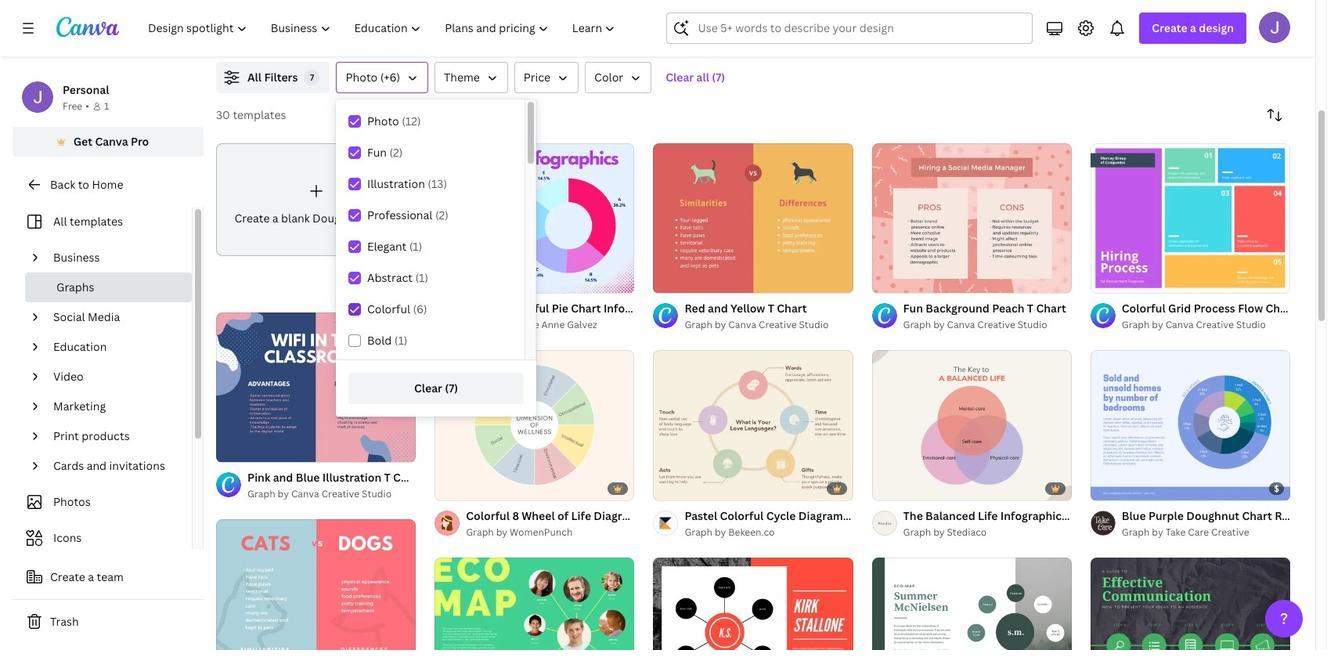 Task type: describe. For each thing, give the bounding box(es) containing it.
graph inside blue purple doughnut chart real estat graph by take care creative
[[1122, 525, 1150, 539]]

graph left pastel
[[641, 508, 674, 523]]

design
[[1199, 20, 1234, 35]]

graph up the take
[[1142, 508, 1174, 523]]

price
[[524, 70, 551, 85]]

colorful for colorful grid process flow chart graph by canva creative studio
[[1122, 301, 1166, 316]]

simple colorful pie chart infographics image
[[435, 143, 635, 293]]

back
[[50, 177, 75, 192]]

clear all (7) button
[[658, 62, 733, 93]]

media
[[88, 309, 120, 324]]

graph by stediaco link
[[903, 525, 1072, 540]]

graphs
[[56, 280, 94, 294]]

30 templates
[[216, 107, 286, 122]]

by inside the balanced life infographic venn diagram graph graph by stediaco
[[934, 525, 945, 539]]

pastel colorful cycle diagram graph image
[[653, 350, 853, 500]]

illustration (13)
[[367, 176, 447, 191]]

templates for 30 templates
[[233, 107, 286, 122]]

education
[[53, 339, 107, 354]]

(7) inside button
[[712, 70, 725, 85]]

color
[[594, 70, 623, 85]]

balanced
[[926, 508, 976, 523]]

t for peach
[[1027, 301, 1034, 316]]

graph left the
[[846, 508, 879, 523]]

red and yellow t chart image
[[653, 143, 853, 293]]

colorful for colorful (6)
[[367, 302, 410, 316]]

elegant
[[367, 239, 407, 254]]

get canva pro button
[[13, 127, 204, 157]]

by inside colorful grid process flow chart graph by canva creative studio
[[1152, 318, 1164, 332]]

fun background peach t chart graph by canva creative studio
[[903, 301, 1066, 332]]

(12)
[[402, 114, 421, 128]]

chart inside simple colorful pie chart infographics graph by rizelle anne galvez
[[571, 301, 601, 316]]

fun for fun (2)
[[367, 145, 387, 160]]

creative for yellow
[[759, 318, 797, 332]]

create for create a team
[[50, 569, 85, 584]]

canva for fun
[[947, 318, 975, 332]]

red and yellow t chart graph by canva creative studio
[[685, 301, 829, 332]]

create a team button
[[13, 562, 204, 593]]

doughnut inside blue purple doughnut chart real estat graph by take care creative
[[1187, 508, 1240, 523]]

graph by womenpunch link
[[466, 525, 635, 540]]

flow
[[1238, 301, 1263, 316]]

pastel colorful cycle diagram graph graph by bekeen.co
[[685, 508, 879, 539]]

all for all filters
[[247, 70, 262, 85]]

graph inside simple colorful pie chart infographics graph by rizelle anne galvez
[[466, 318, 494, 332]]

bekeen.co
[[729, 525, 775, 539]]

rizelle
[[510, 318, 539, 332]]

(1) for bold (1)
[[395, 333, 408, 348]]

illustration inside the 'pink and blue illustration t chart graph by canva creative studio'
[[323, 470, 382, 485]]

colorful 8 wheel of life diagram graph link
[[466, 507, 674, 525]]

professional
[[367, 208, 433, 222]]

professional (2)
[[367, 208, 448, 222]]

create a design
[[1152, 20, 1234, 35]]

all templates link
[[22, 207, 182, 237]]

photos
[[53, 494, 91, 509]]

blank
[[281, 210, 310, 225]]

7 filter options selected element
[[304, 70, 320, 85]]

diagram for colorful 8 wheel of life diagram graph
[[594, 508, 639, 523]]

creative for process
[[1196, 318, 1234, 332]]

care
[[1188, 525, 1209, 539]]

simple colorful pie chart infographics graph by rizelle anne galvez
[[466, 301, 670, 332]]

get canva pro
[[73, 134, 149, 149]]

bold
[[367, 333, 392, 348]]

photo for photo (+6)
[[346, 70, 378, 85]]

anne
[[542, 318, 565, 332]]

life inside colorful 8 wheel of life diagram graph graph by womenpunch
[[571, 508, 591, 523]]

infographics
[[604, 301, 670, 316]]

pro
[[131, 134, 149, 149]]

colorful (6)
[[367, 302, 427, 316]]

red
[[685, 301, 705, 316]]

clear for clear all (7)
[[666, 70, 694, 85]]

galvez
[[567, 318, 597, 332]]

infographic
[[1001, 508, 1062, 523]]

cycle
[[766, 508, 796, 523]]

graph by bekeen.co link
[[685, 525, 853, 540]]

icons link
[[22, 523, 182, 553]]

create a team
[[50, 569, 124, 584]]

green classic minimalist eco map chart image
[[872, 557, 1072, 650]]

create a blank doughnut chart link
[[216, 143, 416, 256]]

creative inside the 'pink and blue illustration t chart graph by canva creative studio'
[[322, 487, 360, 500]]

canva for red
[[729, 318, 757, 332]]

red and yellow t chart link
[[685, 300, 829, 317]]

clear (7)
[[414, 381, 458, 395]]

icons
[[53, 530, 82, 545]]

invitations
[[109, 458, 165, 473]]

(+6)
[[380, 70, 400, 85]]

a for design
[[1190, 20, 1197, 35]]

8
[[512, 508, 519, 523]]

(6)
[[413, 302, 427, 316]]

powder blue and salmon pink t chart image
[[216, 519, 416, 650]]

by inside blue purple doughnut chart real estat graph by take care creative
[[1152, 525, 1164, 539]]

social media link
[[47, 302, 182, 332]]

and for red
[[708, 301, 728, 316]]

trash link
[[13, 606, 204, 637]]

photo for photo (12)
[[367, 114, 399, 128]]

stediaco
[[947, 525, 987, 539]]

Search search field
[[698, 13, 1023, 43]]

$
[[1274, 482, 1280, 494]]

create a blank doughnut chart
[[235, 210, 398, 225]]

free
[[63, 99, 82, 113]]

creative inside blue purple doughnut chart real estat graph by take care creative
[[1212, 525, 1250, 539]]

clear (7) button
[[348, 373, 524, 404]]

blue inside blue purple doughnut chart real estat graph by take care creative
[[1122, 508, 1146, 523]]

colorful for colorful 8 wheel of life diagram graph graph by womenpunch
[[466, 508, 510, 523]]

venn
[[1065, 508, 1092, 523]]

templates for all templates
[[70, 214, 123, 229]]

theme
[[444, 70, 480, 85]]

back to home link
[[13, 169, 204, 200]]

0 horizontal spatial doughnut
[[313, 210, 365, 225]]

background
[[926, 301, 990, 316]]

t for yellow
[[768, 301, 774, 316]]

to
[[78, 177, 89, 192]]

pink and blue illustration t chart link
[[247, 469, 423, 486]]

cards and invitations link
[[47, 451, 182, 481]]

photos link
[[22, 487, 182, 517]]

colorful inside simple colorful pie chart infographics graph by rizelle anne galvez
[[506, 301, 549, 316]]

colorful grid process flow chart link
[[1122, 300, 1296, 317]]

marketing
[[53, 399, 106, 413]]

wheel
[[522, 508, 555, 523]]

pink and blue illustration t chart graph by canva creative studio
[[247, 470, 423, 500]]

the balanced life infographic venn diagram graph image
[[872, 350, 1072, 500]]

simple
[[466, 301, 503, 316]]

products
[[82, 428, 130, 443]]

by inside the 'pink and blue illustration t chart graph by canva creative studio'
[[278, 487, 289, 500]]



Task type: vqa. For each thing, say whether or not it's contained in the screenshot.


Task type: locate. For each thing, give the bounding box(es) containing it.
team
[[97, 569, 124, 584]]

simple colorful pie chart infographics link
[[466, 300, 670, 317]]

chart inside red and yellow t chart graph by canva creative studio
[[777, 301, 807, 316]]

all for all templates
[[53, 214, 67, 229]]

create
[[1152, 20, 1188, 35], [235, 210, 270, 225], [50, 569, 85, 584]]

create for create a blank doughnut chart
[[235, 210, 270, 225]]

diagram inside pastel colorful cycle diagram graph graph by bekeen.co
[[799, 508, 843, 523]]

of
[[558, 508, 569, 523]]

1 vertical spatial (1)
[[415, 270, 428, 285]]

red black photo eco map chart image
[[653, 557, 853, 650]]

0 horizontal spatial (7)
[[445, 381, 458, 395]]

by down the red and yellow t chart link
[[715, 318, 726, 332]]

graph down pink
[[247, 487, 275, 500]]

canva down yellow
[[729, 318, 757, 332]]

canva down 'grid'
[[1166, 318, 1194, 332]]

pink
[[247, 470, 270, 485]]

canva
[[95, 134, 128, 149], [729, 318, 757, 332], [947, 318, 975, 332], [1166, 318, 1194, 332], [291, 487, 319, 500]]

color button
[[585, 62, 652, 93]]

canva down background
[[947, 318, 975, 332]]

templates right 30
[[233, 107, 286, 122]]

create inside create a blank doughnut chart link
[[235, 210, 270, 225]]

canva inside the 'pink and blue illustration t chart graph by canva creative studio'
[[291, 487, 319, 500]]

blue left the purple
[[1122, 508, 1146, 523]]

creative down fun background peach t chart link
[[978, 318, 1016, 332]]

video
[[53, 369, 83, 384]]

yellow and mint green eco map chart image
[[435, 557, 635, 650]]

t inside the 'pink and blue illustration t chart graph by canva creative studio'
[[384, 470, 391, 485]]

1 horizontal spatial templates
[[233, 107, 286, 122]]

graph
[[466, 318, 494, 332], [685, 318, 713, 332], [903, 318, 931, 332], [1122, 318, 1150, 332], [247, 487, 275, 500], [641, 508, 674, 523], [846, 508, 879, 523], [1142, 508, 1174, 523], [466, 525, 494, 539], [685, 525, 713, 539], [903, 525, 931, 539], [1122, 525, 1150, 539]]

photo (+6) button
[[336, 62, 428, 93]]

1 diagram from the left
[[594, 508, 639, 523]]

0 vertical spatial clear
[[666, 70, 694, 85]]

1 horizontal spatial create
[[235, 210, 270, 225]]

blue purple doughnut chart real estat graph by take care creative
[[1122, 508, 1327, 539]]

1 vertical spatial (2)
[[435, 208, 448, 222]]

free •
[[63, 99, 89, 113]]

filters
[[264, 70, 298, 85]]

1 horizontal spatial doughnut
[[1187, 508, 1240, 523]]

chart inside fun background peach t chart graph by canva creative studio
[[1036, 301, 1066, 316]]

blue purple doughnut chart real estate graph image
[[1091, 350, 1291, 500]]

templates
[[233, 107, 286, 122], [70, 214, 123, 229]]

video link
[[47, 362, 182, 392]]

1
[[104, 99, 109, 113]]

canva inside fun background peach t chart graph by canva creative studio
[[947, 318, 975, 332]]

1 horizontal spatial clear
[[666, 70, 694, 85]]

create inside create a team button
[[50, 569, 85, 584]]

0 horizontal spatial blue
[[296, 470, 320, 485]]

create inside create a design dropdown button
[[1152, 20, 1188, 35]]

blue right pink
[[296, 470, 320, 485]]

graph down red
[[685, 318, 713, 332]]

by inside red and yellow t chart graph by canva creative studio
[[715, 318, 726, 332]]

(2) down (13)
[[435, 208, 448, 222]]

None search field
[[667, 13, 1033, 44]]

womenpunch
[[510, 525, 573, 539]]

process
[[1194, 301, 1236, 316]]

and right red
[[708, 301, 728, 316]]

creative
[[759, 318, 797, 332], [978, 318, 1016, 332], [1196, 318, 1234, 332], [322, 487, 360, 500], [1212, 525, 1250, 539]]

create down icons
[[50, 569, 85, 584]]

creative down process
[[1196, 318, 1234, 332]]

(7)
[[712, 70, 725, 85], [445, 381, 458, 395]]

fun inside fun background peach t chart graph by canva creative studio
[[903, 301, 923, 316]]

graph by canva creative studio link for process
[[1122, 317, 1291, 333]]

0 vertical spatial photo
[[346, 70, 378, 85]]

create left the 'design'
[[1152, 20, 1188, 35]]

purple
[[1149, 508, 1184, 523]]

by down pastel
[[715, 525, 726, 539]]

pink and blue illustration t chart image
[[216, 312, 416, 462]]

creative down pink and blue illustration t chart link
[[322, 487, 360, 500]]

0 vertical spatial (1)
[[409, 239, 422, 254]]

2 vertical spatial create
[[50, 569, 85, 584]]

studio inside fun background peach t chart graph by canva creative studio
[[1018, 318, 1048, 332]]

1 vertical spatial illustration
[[323, 470, 382, 485]]

0 vertical spatial all
[[247, 70, 262, 85]]

0 vertical spatial create
[[1152, 20, 1188, 35]]

a left blank
[[272, 210, 279, 225]]

blue inside the 'pink and blue illustration t chart graph by canva creative studio'
[[296, 470, 320, 485]]

templates down back to home at left
[[70, 214, 123, 229]]

chart inside the 'pink and blue illustration t chart graph by canva creative studio'
[[393, 470, 423, 485]]

doughnut
[[313, 210, 365, 225], [1187, 508, 1240, 523]]

(1)
[[409, 239, 422, 254], [415, 270, 428, 285], [395, 333, 408, 348]]

create left blank
[[235, 210, 270, 225]]

creative inside fun background peach t chart graph by canva creative studio
[[978, 318, 1016, 332]]

creative inside colorful grid process flow chart graph by canva creative studio
[[1196, 318, 1234, 332]]

clear all (7)
[[666, 70, 725, 85]]

by inside simple colorful pie chart infographics graph by rizelle anne galvez
[[496, 318, 508, 332]]

by down pink and blue illustration t chart link
[[278, 487, 289, 500]]

photo left (+6)
[[346, 70, 378, 85]]

0 vertical spatial illustration
[[367, 176, 425, 191]]

by left the womenpunch
[[496, 525, 508, 539]]

graph left the womenpunch
[[466, 525, 494, 539]]

blue purple doughnut chart real estat link
[[1122, 507, 1327, 525]]

colorful down "abstract"
[[367, 302, 410, 316]]

1 vertical spatial a
[[272, 210, 279, 225]]

the balanced life infographic venn diagram graph link
[[903, 507, 1174, 525]]

canva inside button
[[95, 134, 128, 149]]

get
[[73, 134, 92, 149]]

pastel colorful cycle diagram graph link
[[685, 507, 879, 525]]

0 horizontal spatial life
[[571, 508, 591, 523]]

peach
[[992, 301, 1025, 316]]

colorful inside pastel colorful cycle diagram graph graph by bekeen.co
[[720, 508, 764, 523]]

(1) right bold
[[395, 333, 408, 348]]

studio for yellow
[[799, 318, 829, 332]]

charcoal and green effective communication process flow chart image
[[1091, 557, 1291, 650]]

cards and invitations
[[53, 458, 165, 473]]

by left rizelle
[[496, 318, 508, 332]]

1 vertical spatial create
[[235, 210, 270, 225]]

2 horizontal spatial create
[[1152, 20, 1188, 35]]

personal
[[63, 82, 109, 97]]

1 vertical spatial (7)
[[445, 381, 458, 395]]

2 diagram from the left
[[799, 508, 843, 523]]

1 horizontal spatial (2)
[[435, 208, 448, 222]]

diagram inside colorful 8 wheel of life diagram graph graph by womenpunch
[[594, 508, 639, 523]]

pie
[[552, 301, 569, 316]]

1 horizontal spatial blue
[[1122, 508, 1146, 523]]

0 vertical spatial templates
[[233, 107, 286, 122]]

canva for colorful
[[1166, 318, 1194, 332]]

colorful up rizelle
[[506, 301, 549, 316]]

print
[[53, 428, 79, 443]]

0 vertical spatial (7)
[[712, 70, 725, 85]]

photo inside button
[[346, 70, 378, 85]]

(2) for fun (2)
[[390, 145, 403, 160]]

1 life from the left
[[571, 508, 591, 523]]

colorful left "8"
[[466, 508, 510, 523]]

business
[[53, 250, 100, 265]]

clear inside clear all (7) button
[[666, 70, 694, 85]]

colorful up bekeen.co
[[720, 508, 764, 523]]

graph by take care creative link
[[1122, 525, 1291, 540]]

colorful 8 wheel of life diagram graph image
[[435, 350, 635, 500]]

all filters
[[247, 70, 298, 85]]

2 horizontal spatial diagram
[[1094, 508, 1139, 523]]

take
[[1166, 525, 1186, 539]]

by inside pastel colorful cycle diagram graph graph by bekeen.co
[[715, 525, 726, 539]]

1 horizontal spatial and
[[273, 470, 293, 485]]

(1) up "(6)"
[[415, 270, 428, 285]]

2 horizontal spatial and
[[708, 301, 728, 316]]

chart inside the create a blank doughnut chart element
[[368, 210, 398, 225]]

1 horizontal spatial a
[[272, 210, 279, 225]]

graph down background
[[903, 318, 931, 332]]

graph inside red and yellow t chart graph by canva creative studio
[[685, 318, 713, 332]]

graph inside colorful grid process flow chart graph by canva creative studio
[[1122, 318, 1150, 332]]

0 vertical spatial (2)
[[390, 145, 403, 160]]

by left the take
[[1152, 525, 1164, 539]]

by inside colorful 8 wheel of life diagram graph graph by womenpunch
[[496, 525, 508, 539]]

0 horizontal spatial clear
[[414, 381, 442, 395]]

canva inside colorful grid process flow chart graph by canva creative studio
[[1166, 318, 1194, 332]]

1 vertical spatial templates
[[70, 214, 123, 229]]

canva down pink and blue illustration t chart link
[[291, 487, 319, 500]]

by inside fun background peach t chart graph by canva creative studio
[[934, 318, 945, 332]]

0 vertical spatial a
[[1190, 20, 1197, 35]]

studio down pink and blue illustration t chart link
[[362, 487, 392, 500]]

diagram inside the balanced life infographic venn diagram graph graph by stediaco
[[1094, 508, 1139, 523]]

1 vertical spatial all
[[53, 214, 67, 229]]

life
[[571, 508, 591, 523], [978, 508, 998, 523]]

estat
[[1301, 508, 1327, 523]]

doughnut right blank
[[313, 210, 365, 225]]

0 horizontal spatial and
[[87, 458, 107, 473]]

3 diagram from the left
[[1094, 508, 1139, 523]]

colorful
[[506, 301, 549, 316], [1122, 301, 1166, 316], [367, 302, 410, 316], [466, 508, 510, 523], [720, 508, 764, 523]]

0 horizontal spatial all
[[53, 214, 67, 229]]

0 vertical spatial fun
[[367, 145, 387, 160]]

by down background
[[934, 318, 945, 332]]

0 horizontal spatial t
[[384, 470, 391, 485]]

creative down blue purple doughnut chart real estat link
[[1212, 525, 1250, 539]]

all
[[247, 70, 262, 85], [53, 214, 67, 229]]

elegant (1)
[[367, 239, 422, 254]]

colorful grid process flow chart image
[[1091, 143, 1291, 293]]

canva left pro
[[95, 134, 128, 149]]

and for pink
[[273, 470, 293, 485]]

graph by canva creative studio link for peach
[[903, 317, 1066, 333]]

all down back
[[53, 214, 67, 229]]

1 horizontal spatial diagram
[[799, 508, 843, 523]]

life right of
[[571, 508, 591, 523]]

by down colorful grid process flow chart link
[[1152, 318, 1164, 332]]

studio inside colorful grid process flow chart graph by canva creative studio
[[1236, 318, 1266, 332]]

0 horizontal spatial a
[[88, 569, 94, 584]]

create a blank doughnut chart element
[[216, 143, 416, 256]]

a inside button
[[88, 569, 94, 584]]

t inside red and yellow t chart graph by canva creative studio
[[768, 301, 774, 316]]

graph down pastel
[[685, 525, 713, 539]]

studio down the red and yellow t chart link
[[799, 318, 829, 332]]

graph inside fun background peach t chart graph by canva creative studio
[[903, 318, 931, 332]]

fun left background
[[903, 301, 923, 316]]

colorful left 'grid'
[[1122, 301, 1166, 316]]

graph by canva creative studio link for yellow
[[685, 317, 829, 333]]

clear inside clear (7) button
[[414, 381, 442, 395]]

graph by canva creative studio link down process
[[1122, 317, 1291, 333]]

creative down the red and yellow t chart link
[[759, 318, 797, 332]]

(2) for professional (2)
[[435, 208, 448, 222]]

studio for process
[[1236, 318, 1266, 332]]

a for blank
[[272, 210, 279, 225]]

•
[[86, 99, 89, 113]]

t
[[768, 301, 774, 316], [1027, 301, 1034, 316], [384, 470, 391, 485]]

1 vertical spatial fun
[[903, 301, 923, 316]]

by down 'balanced'
[[934, 525, 945, 539]]

(1) for elegant (1)
[[409, 239, 422, 254]]

all templates
[[53, 214, 123, 229]]

top level navigation element
[[138, 13, 629, 44]]

all
[[697, 70, 709, 85]]

create a design button
[[1140, 13, 1247, 44]]

1 horizontal spatial fun
[[903, 301, 923, 316]]

1 vertical spatial photo
[[367, 114, 399, 128]]

clear for clear (7)
[[414, 381, 442, 395]]

studio inside the 'pink and blue illustration t chart graph by canva creative studio'
[[362, 487, 392, 500]]

marketing link
[[47, 392, 182, 421]]

t inside fun background peach t chart graph by canva creative studio
[[1027, 301, 1034, 316]]

fun background peach t chart image
[[872, 143, 1072, 293]]

and for cards
[[87, 458, 107, 473]]

graph down the
[[903, 525, 931, 539]]

0 vertical spatial doughnut
[[313, 210, 365, 225]]

and right cards
[[87, 458, 107, 473]]

studio inside red and yellow t chart graph by canva creative studio
[[799, 318, 829, 332]]

0 horizontal spatial create
[[50, 569, 85, 584]]

graph by rizelle anne galvez link
[[466, 317, 635, 333]]

canva inside red and yellow t chart graph by canva creative studio
[[729, 318, 757, 332]]

a for team
[[88, 569, 94, 584]]

creative for peach
[[978, 318, 1016, 332]]

templates inside all templates link
[[70, 214, 123, 229]]

social media
[[53, 309, 120, 324]]

graph down the purple
[[1122, 525, 1150, 539]]

0 horizontal spatial (2)
[[390, 145, 403, 160]]

fun for fun background peach t chart graph by canva creative studio
[[903, 301, 923, 316]]

bold (1)
[[367, 333, 408, 348]]

fun down photo (12)
[[367, 145, 387, 160]]

studio for peach
[[1018, 318, 1048, 332]]

diagram right cycle
[[799, 508, 843, 523]]

real
[[1275, 508, 1298, 523]]

1 horizontal spatial t
[[768, 301, 774, 316]]

and inside red and yellow t chart graph by canva creative studio
[[708, 301, 728, 316]]

graph by canva creative studio link down pink
[[247, 486, 416, 502]]

(1) for abstract (1)
[[415, 270, 428, 285]]

0 vertical spatial blue
[[296, 470, 320, 485]]

jacob simon image
[[1259, 12, 1291, 43]]

diagram for the balanced life infographic venn diagram graph
[[1094, 508, 1139, 523]]

2 life from the left
[[978, 508, 998, 523]]

education link
[[47, 332, 182, 362]]

print products
[[53, 428, 130, 443]]

(2) down photo (12)
[[390, 145, 403, 160]]

yellow
[[731, 301, 765, 316]]

create for create a design
[[1152, 20, 1188, 35]]

life up the graph by stediaco link
[[978, 508, 998, 523]]

doughnut charts templates image
[[956, 0, 1291, 43]]

fun (2)
[[367, 145, 403, 160]]

abstract (1)
[[367, 270, 428, 285]]

fun background peach t chart link
[[903, 300, 1066, 317]]

(7) inside button
[[445, 381, 458, 395]]

and right pink
[[273, 470, 293, 485]]

graph by canva creative studio link for blue
[[247, 486, 416, 502]]

0 horizontal spatial fun
[[367, 145, 387, 160]]

2 horizontal spatial a
[[1190, 20, 1197, 35]]

colorful grid process flow chart graph by canva creative studio
[[1122, 301, 1296, 332]]

and inside the 'pink and blue illustration t chart graph by canva creative studio'
[[273, 470, 293, 485]]

business link
[[47, 243, 182, 273]]

colorful inside colorful 8 wheel of life diagram graph graph by womenpunch
[[466, 508, 510, 523]]

1 horizontal spatial (7)
[[712, 70, 725, 85]]

colorful inside colorful grid process flow chart graph by canva creative studio
[[1122, 301, 1166, 316]]

2 vertical spatial a
[[88, 569, 94, 584]]

graph by canva creative studio link down peach
[[903, 317, 1066, 333]]

graph by canva creative studio link down yellow
[[685, 317, 829, 333]]

(1) right "elegant" at the top left of the page
[[409, 239, 422, 254]]

all left "filters"
[[247, 70, 262, 85]]

diagram
[[594, 508, 639, 523], [799, 508, 843, 523], [1094, 508, 1139, 523]]

a left team
[[88, 569, 94, 584]]

graph down colorful grid process flow chart link
[[1122, 318, 1150, 332]]

print products link
[[47, 421, 182, 451]]

photo left (12)
[[367, 114, 399, 128]]

diagram right venn
[[1094, 508, 1139, 523]]

1 horizontal spatial life
[[978, 508, 998, 523]]

1 vertical spatial clear
[[414, 381, 442, 395]]

1 vertical spatial blue
[[1122, 508, 1146, 523]]

studio down peach
[[1018, 318, 1048, 332]]

the
[[903, 508, 923, 523]]

1 vertical spatial doughnut
[[1187, 508, 1240, 523]]

2 horizontal spatial t
[[1027, 301, 1034, 316]]

life inside the balanced life infographic venn diagram graph graph by stediaco
[[978, 508, 998, 523]]

creative inside red and yellow t chart graph by canva creative studio
[[759, 318, 797, 332]]

graph inside the 'pink and blue illustration t chart graph by canva creative studio'
[[247, 487, 275, 500]]

0 horizontal spatial diagram
[[594, 508, 639, 523]]

grid
[[1168, 301, 1191, 316]]

social
[[53, 309, 85, 324]]

a left the 'design'
[[1190, 20, 1197, 35]]

1 horizontal spatial all
[[247, 70, 262, 85]]

home
[[92, 177, 123, 192]]

graph down simple on the left of page
[[466, 318, 494, 332]]

a inside dropdown button
[[1190, 20, 1197, 35]]

diagram right of
[[594, 508, 639, 523]]

2 vertical spatial (1)
[[395, 333, 408, 348]]

chart inside blue purple doughnut chart real estat graph by take care creative
[[1242, 508, 1272, 523]]

Sort by button
[[1259, 99, 1291, 131]]

doughnut up graph by take care creative link
[[1187, 508, 1240, 523]]

0 horizontal spatial templates
[[70, 214, 123, 229]]

chart inside colorful grid process flow chart graph by canva creative studio
[[1266, 301, 1296, 316]]

studio down flow
[[1236, 318, 1266, 332]]



